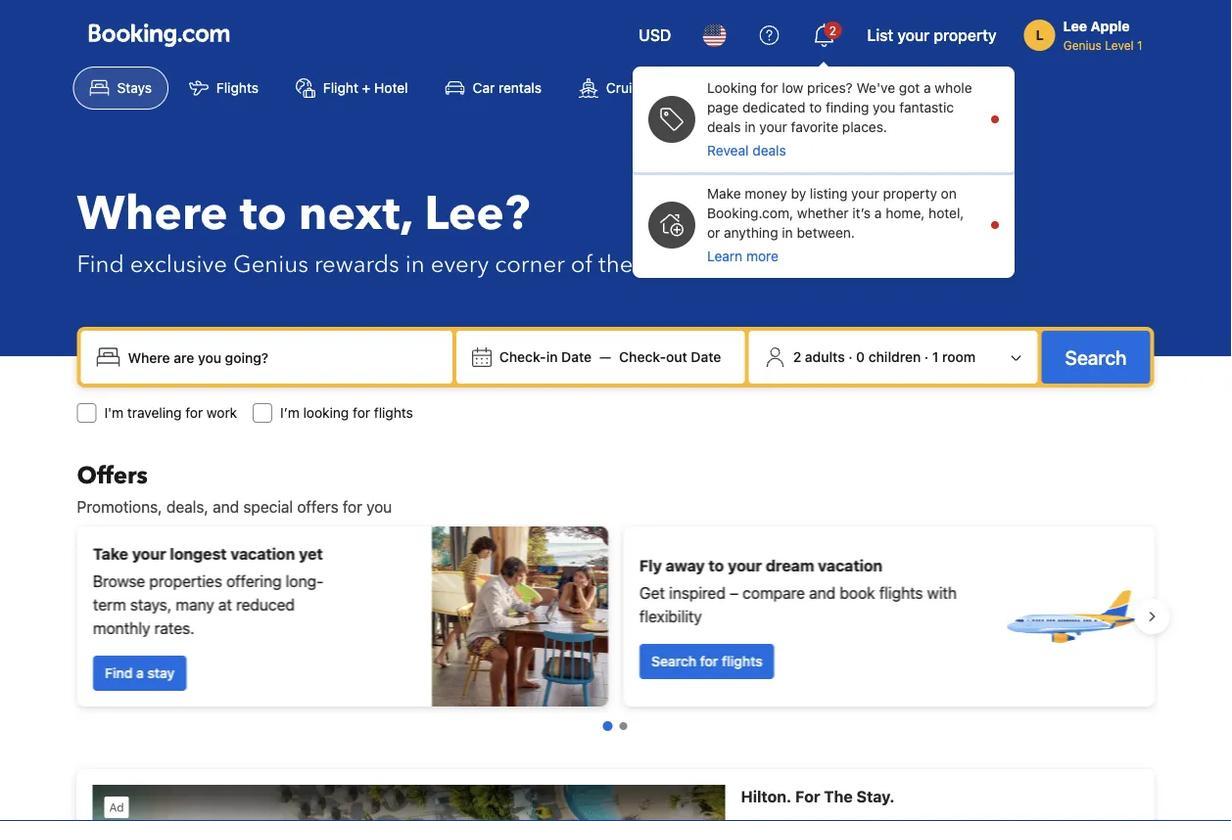 Task type: vqa. For each thing, say whether or not it's contained in the screenshot.
right Date
yes



Task type: locate. For each thing, give the bounding box(es) containing it.
to left next,
[[240, 182, 287, 246]]

next,
[[299, 182, 413, 246]]

0 horizontal spatial a
[[136, 666, 143, 682]]

for up dedicated
[[761, 80, 778, 96]]

· left 0
[[849, 349, 853, 365]]

looking for low prices? we've got a whole page dedicated to finding you fantastic deals in your favorite places. reveal deals
[[707, 80, 972, 159]]

0 vertical spatial 1
[[1137, 38, 1143, 52]]

0 vertical spatial you
[[873, 99, 896, 116]]

1 horizontal spatial 2
[[830, 24, 837, 37]]

2 check- from the left
[[619, 349, 666, 365]]

home,
[[886, 205, 925, 221]]

check-in date button
[[492, 340, 600, 375]]

1 horizontal spatial search
[[1065, 346, 1127, 369]]

progress bar inside offers main content
[[603, 722, 627, 732]]

to
[[809, 99, 822, 116], [240, 182, 287, 246], [708, 557, 724, 576]]

1 right 'level'
[[1137, 38, 1143, 52]]

make
[[707, 186, 741, 202]]

· right children
[[925, 349, 929, 365]]

1 · from the left
[[849, 349, 853, 365]]

properties
[[149, 573, 222, 591]]

search for search
[[1065, 346, 1127, 369]]

a inside find a stay link
[[136, 666, 143, 682]]

in down dedicated
[[745, 119, 756, 135]]

list your property link
[[856, 12, 1009, 59]]

2 left the adults
[[793, 349, 802, 365]]

1 vertical spatial property
[[883, 186, 937, 202]]

property inside make money by listing your property on booking.com, whether it's a home, hotel, or anything in between. learn more
[[883, 186, 937, 202]]

1 horizontal spatial flights
[[722, 654, 762, 670]]

1 vertical spatial to
[[240, 182, 287, 246]]

for inside offers promotions, deals, and special offers for you
[[343, 498, 362, 517]]

dedicated
[[743, 99, 806, 116]]

promotions,
[[77, 498, 162, 517]]

search for flights
[[651, 654, 762, 670]]

vacation up the offering
[[230, 545, 295, 564]]

0 horizontal spatial flights
[[374, 405, 413, 421]]

get
[[639, 584, 665, 603]]

in left every
[[405, 248, 425, 281]]

deals,
[[166, 498, 209, 517]]

cruises link
[[562, 67, 671, 110]]

flights right looking
[[374, 405, 413, 421]]

your right list
[[898, 26, 930, 45]]

2 vertical spatial to
[[708, 557, 724, 576]]

0 vertical spatial search
[[1065, 346, 1127, 369]]

genius
[[1064, 38, 1102, 52], [233, 248, 309, 281]]

where to next, lee? find exclusive genius rewards in every corner of the world!
[[77, 182, 708, 281]]

date right out at top right
[[691, 349, 721, 365]]

term
[[93, 596, 126, 615]]

for
[[761, 80, 778, 96], [185, 405, 203, 421], [353, 405, 370, 421], [343, 498, 362, 517], [700, 654, 718, 670]]

deals down 'page'
[[707, 119, 741, 135]]

region
[[61, 519, 1170, 715]]

date left —
[[561, 349, 592, 365]]

with
[[927, 584, 957, 603]]

0 vertical spatial property
[[934, 26, 997, 45]]

make money by listing your property on booking.com, whether it's a home, hotel, or anything in between. learn more
[[707, 186, 964, 265]]

a right the it's
[[875, 205, 882, 221]]

0 horizontal spatial check-
[[499, 349, 546, 365]]

i'm traveling for work
[[104, 405, 237, 421]]

work
[[207, 405, 237, 421]]

0 vertical spatial deals
[[707, 119, 741, 135]]

to right away
[[708, 557, 724, 576]]

you down airport taxis
[[873, 99, 896, 116]]

a left stay
[[136, 666, 143, 682]]

1 horizontal spatial deals
[[753, 143, 786, 159]]

2 for 2
[[830, 24, 837, 37]]

away
[[665, 557, 705, 576]]

your down dedicated
[[760, 119, 787, 135]]

0 vertical spatial genius
[[1064, 38, 1102, 52]]

fly away to your dream vacation image
[[1002, 549, 1139, 686]]

property inside 'list your property' link
[[934, 26, 997, 45]]

rates.
[[154, 620, 194, 638]]

long-
[[285, 573, 323, 591]]

stay
[[147, 666, 174, 682]]

i'm looking for flights
[[280, 405, 413, 421]]

find a stay link
[[93, 656, 186, 692]]

find inside offers main content
[[104, 666, 132, 682]]

2 button
[[801, 12, 848, 59]]

search inside button
[[1065, 346, 1127, 369]]

your up the it's
[[851, 186, 879, 202]]

0 horizontal spatial 1
[[932, 349, 939, 365]]

offers promotions, deals, and special offers for you
[[77, 460, 392, 517]]

your
[[898, 26, 930, 45], [760, 119, 787, 135], [851, 186, 879, 202], [132, 545, 166, 564], [728, 557, 762, 576]]

0 vertical spatial a
[[924, 80, 931, 96]]

0 vertical spatial 2
[[830, 24, 837, 37]]

find down where
[[77, 248, 124, 281]]

0 horizontal spatial vacation
[[230, 545, 295, 564]]

flight + hotel
[[323, 80, 408, 96]]

reveal
[[707, 143, 749, 159]]

list your property
[[867, 26, 997, 45]]

cruises
[[606, 80, 654, 96]]

in left —
[[546, 349, 558, 365]]

1 date from the left
[[561, 349, 592, 365]]

finding
[[826, 99, 869, 116]]

progress bar
[[603, 722, 627, 732]]

2 vertical spatial a
[[136, 666, 143, 682]]

and right deals,
[[213, 498, 239, 517]]

prices?
[[807, 80, 853, 96]]

usd button
[[627, 12, 683, 59]]

for left work
[[185, 405, 203, 421]]

1 vertical spatial and
[[809, 584, 835, 603]]

flights down "–"
[[722, 654, 762, 670]]

inspired
[[669, 584, 725, 603]]

1 horizontal spatial ·
[[925, 349, 929, 365]]

0 vertical spatial to
[[809, 99, 822, 116]]

2 horizontal spatial to
[[809, 99, 822, 116]]

0 horizontal spatial search
[[651, 654, 696, 670]]

2 inside 2 adults · 0 children · 1 room button
[[793, 349, 802, 365]]

hotel,
[[929, 205, 964, 221]]

1 vertical spatial you
[[366, 498, 392, 517]]

1 horizontal spatial genius
[[1064, 38, 1102, 52]]

a inside make money by listing your property on booking.com, whether it's a home, hotel, or anything in between. learn more
[[875, 205, 882, 221]]

1 horizontal spatial 1
[[1137, 38, 1143, 52]]

a
[[924, 80, 931, 96], [875, 205, 882, 221], [136, 666, 143, 682]]

genius down lee on the right of the page
[[1064, 38, 1102, 52]]

offers main content
[[61, 460, 1170, 822]]

your right "take"
[[132, 545, 166, 564]]

0 horizontal spatial to
[[240, 182, 287, 246]]

find left stay
[[104, 666, 132, 682]]

1 horizontal spatial you
[[873, 99, 896, 116]]

car rentals
[[473, 80, 542, 96]]

in
[[745, 119, 756, 135], [782, 225, 793, 241], [405, 248, 425, 281], [546, 349, 558, 365]]

1 left room
[[932, 349, 939, 365]]

0 horizontal spatial genius
[[233, 248, 309, 281]]

2 inside 2 dropdown button
[[830, 24, 837, 37]]

booking.com image
[[89, 24, 230, 47]]

and left book
[[809, 584, 835, 603]]

your inside fly away to your dream vacation get inspired – compare and book flights with flexibility
[[728, 557, 762, 576]]

1 vertical spatial flights
[[879, 584, 923, 603]]

0 vertical spatial flights
[[374, 405, 413, 421]]

it's
[[853, 205, 871, 221]]

check- right —
[[619, 349, 666, 365]]

0 horizontal spatial date
[[561, 349, 592, 365]]

2 adults · 0 children · 1 room button
[[757, 339, 1030, 376]]

and inside offers promotions, deals, and special offers for you
[[213, 498, 239, 517]]

a right got
[[924, 80, 931, 96]]

in inside the looking for low prices? we've got a whole page dedicated to finding you fantastic deals in your favorite places. reveal deals
[[745, 119, 756, 135]]

2 for 2 adults · 0 children · 1 room
[[793, 349, 802, 365]]

0 vertical spatial find
[[77, 248, 124, 281]]

0 horizontal spatial ·
[[849, 349, 853, 365]]

yet
[[298, 545, 322, 564]]

1 vertical spatial a
[[875, 205, 882, 221]]

2 horizontal spatial a
[[924, 80, 931, 96]]

0 horizontal spatial 2
[[793, 349, 802, 365]]

rewards
[[314, 248, 399, 281]]

your up "–"
[[728, 557, 762, 576]]

search inside 'region'
[[651, 654, 696, 670]]

and inside fly away to your dream vacation get inspired – compare and book flights with flexibility
[[809, 584, 835, 603]]

genius left rewards
[[233, 248, 309, 281]]

search for flights link
[[639, 645, 774, 680]]

1 vertical spatial find
[[104, 666, 132, 682]]

deals
[[707, 119, 741, 135], [753, 143, 786, 159]]

to inside where to next, lee? find exclusive genius rewards in every corner of the world!
[[240, 182, 287, 246]]

you right offers
[[366, 498, 392, 517]]

0 horizontal spatial you
[[366, 498, 392, 517]]

1 vertical spatial genius
[[233, 248, 309, 281]]

·
[[849, 349, 853, 365], [925, 349, 929, 365]]

apple
[[1091, 18, 1130, 34]]

1 horizontal spatial to
[[708, 557, 724, 576]]

you
[[873, 99, 896, 116], [366, 498, 392, 517]]

out
[[666, 349, 687, 365]]

0 vertical spatial and
[[213, 498, 239, 517]]

and
[[213, 498, 239, 517], [809, 584, 835, 603]]

1 horizontal spatial and
[[809, 584, 835, 603]]

0
[[856, 349, 865, 365]]

deals right reveal
[[753, 143, 786, 159]]

check- left —
[[499, 349, 546, 365]]

1
[[1137, 38, 1143, 52], [932, 349, 939, 365]]

i'm
[[280, 405, 300, 421]]

fantastic
[[900, 99, 954, 116]]

1 vertical spatial 1
[[932, 349, 939, 365]]

1 horizontal spatial a
[[875, 205, 882, 221]]

to up favorite
[[809, 99, 822, 116]]

world!
[[639, 248, 708, 281]]

offering
[[226, 573, 281, 591]]

flights left with
[[879, 584, 923, 603]]

or
[[707, 225, 720, 241]]

looking
[[707, 80, 757, 96]]

1 horizontal spatial check-
[[619, 349, 666, 365]]

2 left list
[[830, 24, 837, 37]]

1 horizontal spatial date
[[691, 349, 721, 365]]

fly away to your dream vacation get inspired – compare and book flights with flexibility
[[639, 557, 957, 626]]

property up home,
[[883, 186, 937, 202]]

room
[[942, 349, 976, 365]]

vacation up book
[[818, 557, 882, 576]]

2 horizontal spatial flights
[[879, 584, 923, 603]]

for right offers
[[343, 498, 362, 517]]

1 vertical spatial search
[[651, 654, 696, 670]]

1 horizontal spatial vacation
[[818, 557, 882, 576]]

property up whole at right
[[934, 26, 997, 45]]

1 vertical spatial 2
[[793, 349, 802, 365]]

1 inside button
[[932, 349, 939, 365]]

property
[[934, 26, 997, 45], [883, 186, 937, 202]]

0 horizontal spatial and
[[213, 498, 239, 517]]

in right anything
[[782, 225, 793, 241]]

many
[[175, 596, 214, 615]]



Task type: describe. For each thing, give the bounding box(es) containing it.
special
[[243, 498, 293, 517]]

page
[[707, 99, 739, 116]]

your inside the looking for low prices? we've got a whole page dedicated to finding you fantastic deals in your favorite places. reveal deals
[[760, 119, 787, 135]]

take your longest vacation yet browse properties offering long- term stays, many at reduced monthly rates.
[[93, 545, 323, 638]]

low
[[782, 80, 804, 96]]

2 · from the left
[[925, 349, 929, 365]]

–
[[729, 584, 738, 603]]

your account menu lee apple genius level 1 element
[[1024, 9, 1151, 54]]

1 vertical spatial deals
[[753, 143, 786, 159]]

at
[[218, 596, 232, 615]]

search button
[[1042, 331, 1151, 384]]

listing
[[810, 186, 848, 202]]

hotel
[[374, 80, 408, 96]]

rentals
[[499, 80, 542, 96]]

lee?
[[424, 182, 530, 246]]

1 inside lee apple genius level 1
[[1137, 38, 1143, 52]]

2 adults · 0 children · 1 room
[[793, 349, 976, 365]]

list
[[867, 26, 894, 45]]

reduced
[[236, 596, 294, 615]]

flight + hotel link
[[279, 67, 425, 110]]

booking.com,
[[707, 205, 794, 221]]

a inside the looking for low prices? we've got a whole page dedicated to finding you fantastic deals in your favorite places. reveal deals
[[924, 80, 931, 96]]

more
[[746, 248, 779, 265]]

attractions
[[719, 80, 788, 96]]

adults
[[805, 349, 845, 365]]

region containing take your longest vacation yet
[[61, 519, 1170, 715]]

find a stay
[[104, 666, 174, 682]]

dream
[[765, 557, 814, 576]]

2 date from the left
[[691, 349, 721, 365]]

your inside 'list your property' link
[[898, 26, 930, 45]]

find inside where to next, lee? find exclusive genius rewards in every corner of the world!
[[77, 248, 124, 281]]

you inside the looking for low prices? we've got a whole page dedicated to finding you fantastic deals in your favorite places. reveal deals
[[873, 99, 896, 116]]

car
[[473, 80, 495, 96]]

where
[[77, 182, 228, 246]]

2 vertical spatial flights
[[722, 654, 762, 670]]

airport
[[853, 80, 896, 96]]

stays,
[[130, 596, 171, 615]]

airport taxis
[[853, 80, 930, 96]]

check-out date button
[[611, 340, 729, 375]]

on
[[941, 186, 957, 202]]

got
[[899, 80, 920, 96]]

places.
[[842, 119, 888, 135]]

book
[[839, 584, 875, 603]]

to inside the looking for low prices? we've got a whole page dedicated to finding you fantastic deals in your favorite places. reveal deals
[[809, 99, 822, 116]]

longest
[[169, 545, 226, 564]]

every
[[431, 248, 489, 281]]

0 horizontal spatial deals
[[707, 119, 741, 135]]

offers
[[77, 460, 148, 492]]

browse
[[93, 573, 145, 591]]

flights
[[216, 80, 259, 96]]

usd
[[639, 26, 671, 45]]

for inside the looking for low prices? we've got a whole page dedicated to finding you fantastic deals in your favorite places. reveal deals
[[761, 80, 778, 96]]

whole
[[935, 80, 972, 96]]

1 check- from the left
[[499, 349, 546, 365]]

the
[[599, 248, 633, 281]]

in inside where to next, lee? find exclusive genius rewards in every corner of the world!
[[405, 248, 425, 281]]

airport taxis link
[[809, 67, 946, 110]]

to inside fly away to your dream vacation get inspired – compare and book flights with flexibility
[[708, 557, 724, 576]]

lee apple genius level 1
[[1064, 18, 1143, 52]]

check-in date — check-out date
[[499, 349, 721, 365]]

in inside make money by listing your property on booking.com, whether it's a home, hotel, or anything in between. learn more
[[782, 225, 793, 241]]

genius inside where to next, lee? find exclusive genius rewards in every corner of the world!
[[233, 248, 309, 281]]

Where are you going? field
[[120, 340, 445, 375]]

vacation inside fly away to your dream vacation get inspired – compare and book flights with flexibility
[[818, 557, 882, 576]]

for right looking
[[353, 405, 370, 421]]

for down the flexibility
[[700, 654, 718, 670]]

lee
[[1064, 18, 1087, 34]]

your inside make money by listing your property on booking.com, whether it's a home, hotel, or anything in between. learn more
[[851, 186, 879, 202]]

favorite
[[791, 119, 839, 135]]

you inside offers promotions, deals, and special offers for you
[[366, 498, 392, 517]]

+
[[362, 80, 371, 96]]

stays
[[117, 80, 152, 96]]

flights inside fly away to your dream vacation get inspired – compare and book flights with flexibility
[[879, 584, 923, 603]]

looking
[[303, 405, 349, 421]]

of
[[571, 248, 593, 281]]

children
[[869, 349, 921, 365]]

vacation inside take your longest vacation yet browse properties offering long- term stays, many at reduced monthly rates.
[[230, 545, 295, 564]]

search for search for flights
[[651, 654, 696, 670]]

flight
[[323, 80, 358, 96]]

your inside take your longest vacation yet browse properties offering long- term stays, many at reduced monthly rates.
[[132, 545, 166, 564]]

traveling
[[127, 405, 182, 421]]

attractions link
[[675, 67, 805, 110]]

exclusive
[[130, 248, 227, 281]]

we've
[[857, 80, 895, 96]]

take your longest vacation yet image
[[432, 527, 608, 707]]

learn
[[707, 248, 743, 265]]

offers
[[297, 498, 339, 517]]

monthly
[[93, 620, 150, 638]]

—
[[600, 349, 611, 365]]

genius inside lee apple genius level 1
[[1064, 38, 1102, 52]]

whether
[[797, 205, 849, 221]]

i'm
[[104, 405, 124, 421]]

level
[[1105, 38, 1134, 52]]

between.
[[797, 225, 855, 241]]

flights link
[[172, 67, 275, 110]]

stays link
[[73, 67, 168, 110]]

car rentals link
[[429, 67, 558, 110]]

money
[[745, 186, 787, 202]]



